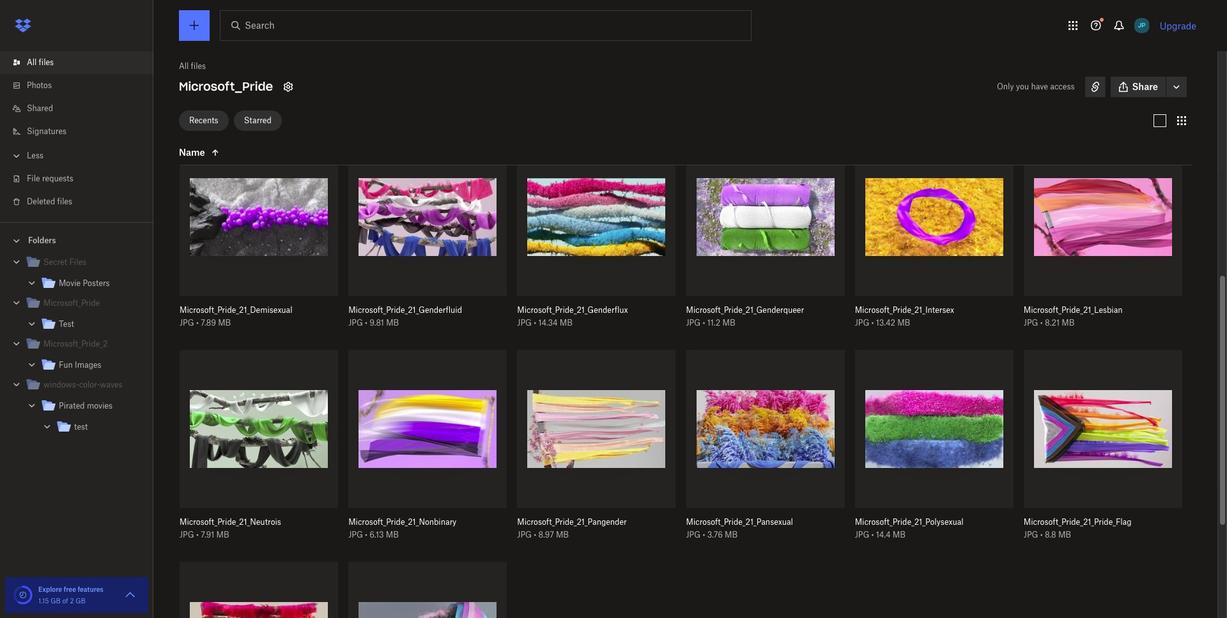 Task type: describe. For each thing, give the bounding box(es) containing it.
share
[[1133, 81, 1158, 92]]

folder
[[203, 106, 226, 116]]

microsoft_pride_21_pangender jpg • 8.97 mb
[[517, 518, 627, 540]]

microsoft_pride_21_intersex
[[855, 306, 955, 315]]

less image
[[10, 150, 23, 162]]

explore
[[38, 586, 62, 594]]

jp button
[[1132, 15, 1152, 36]]

explore free features 1.15 gb of 2 gb
[[38, 586, 103, 605]]

microsoft_pride_21_genderflux
[[517, 306, 628, 315]]

photos
[[27, 81, 52, 90]]

shared link
[[10, 97, 153, 120]]

• for microsoft_pride_21_polysexual jpg • 14.4 mb
[[872, 531, 874, 540]]

items
[[240, 106, 260, 116]]

file, microsoft_pride_21_rainbow.jpg row
[[180, 563, 338, 619]]

movie posters
[[59, 279, 110, 288]]

of
[[62, 598, 68, 605]]

test link
[[41, 316, 143, 334]]

file requests link
[[10, 167, 153, 191]]

signatures link
[[10, 120, 153, 143]]

file, microsoft_pride_21_genderflux.jpg row
[[512, 138, 676, 338]]

8.97
[[539, 531, 554, 540]]

jpg for jpg • 14.34 mb
[[517, 319, 532, 328]]

microsoft_pride_21_genderqueer
[[686, 306, 804, 315]]

3.76
[[707, 531, 723, 540]]

microsoft_pride_21_neutrois
[[180, 518, 281, 528]]

microsoft_pride_21_pansexual
[[686, 518, 793, 528]]

jp
[[1138, 21, 1146, 29]]

microsoft_pride_21_pride_flag
[[1024, 518, 1132, 528]]

mb for jpg • 7.91 mb
[[216, 531, 229, 540]]

microsoft_pride_21_pride_flag button
[[1024, 518, 1155, 528]]

file, microsoft_pride_21_nonbinary.jpg row
[[343, 350, 507, 550]]

• for microsoft_pride_21_intersex jpg • 13.42 mb
[[872, 319, 874, 328]]

microsoft_pride_21_nonbinary
[[349, 518, 457, 528]]

fun
[[59, 361, 73, 370]]

2
[[70, 598, 74, 605]]

pirated
[[59, 401, 85, 411]]

have
[[1031, 82, 1048, 91]]

jpg for jpg • 7.89 mb
[[180, 319, 194, 328]]

13.42
[[876, 319, 896, 328]]

shared
[[27, 104, 53, 113]]

7.91
[[201, 531, 214, 540]]

file, microsoft_pride_21_pride_flag.jpg row
[[1019, 350, 1183, 550]]

jpg for jpg • 8.8 mb
[[1024, 531, 1039, 540]]

share button
[[1111, 77, 1166, 97]]

• for microsoft_pride_21_demisexual jpg • 7.89 mb
[[196, 319, 199, 328]]

microsoft_pride_21_genderfluid button
[[349, 306, 479, 316]]

test link
[[56, 419, 143, 437]]

upgrade link
[[1160, 20, 1197, 31]]

test
[[74, 423, 88, 432]]

deleted
[[27, 197, 55, 206]]

microsoft_pride_21_demisexual jpg • 7.89 mb
[[180, 306, 293, 328]]

features
[[78, 586, 103, 594]]

folders button
[[0, 231, 153, 250]]

all files list item
[[0, 51, 153, 74]]

recents
[[189, 115, 218, 125]]

• for microsoft_pride_21_genderflux jpg • 14.34 mb
[[534, 319, 537, 328]]

starred button
[[234, 110, 282, 131]]

jpg for jpg • 13.42 mb
[[855, 319, 870, 328]]

files for all files link to the left
[[39, 58, 54, 67]]

file, microsoft_pride_21_polysexual.jpg row
[[850, 350, 1014, 550]]

microsoft_pride_21_genderflux button
[[517, 306, 648, 316]]

• for microsoft_pride_21_pride_flag jpg • 8.8 mb
[[1041, 531, 1043, 540]]

• for microsoft_pride_21_lesbian jpg • 8.21 mb
[[1041, 319, 1043, 328]]

1 horizontal spatial all
[[179, 61, 189, 71]]

file, microsoft_pride_21_neutrois.jpg row
[[175, 350, 338, 550]]

9.81
[[370, 319, 384, 328]]

free
[[64, 586, 76, 594]]

jpg for jpg • 9.81 mb
[[349, 319, 363, 328]]

microsoft_pride_21_nonbinary button
[[349, 518, 479, 528]]

mb for jpg • 11.2 mb
[[723, 319, 736, 328]]

file, microsoft_pride_21_lesbian.jpg row
[[1019, 138, 1183, 338]]

mb for jpg • 8.97 mb
[[556, 531, 569, 540]]

photos link
[[10, 74, 153, 97]]

1 gb from the left
[[51, 598, 61, 605]]

microsoft_pride_21_polysexual jpg • 14.4 mb
[[855, 518, 964, 540]]

Search in folder "Dropbox" text field
[[245, 19, 725, 33]]

• for microsoft_pride_21_pangender jpg • 8.97 mb
[[534, 531, 537, 540]]

microsoft_pride_21_polysexual button
[[855, 518, 986, 528]]

microsoft_pride_21_intersex button
[[855, 306, 986, 316]]

1 horizontal spatial all files link
[[179, 60, 206, 73]]

mb for jpg • 13.42 mb
[[898, 319, 911, 328]]

mb for jpg • 8.21 mb
[[1062, 319, 1075, 328]]

file, microsoft_pride_21_pansexual.jpg row
[[681, 350, 845, 550]]

microsoft_pride_21_genderqueer button
[[686, 306, 817, 316]]

microsoft_pride_21_pangender
[[517, 518, 627, 528]]

requests
[[42, 174, 73, 183]]

folders
[[28, 236, 56, 245]]

8.8
[[1045, 531, 1057, 540]]

pirated movies
[[59, 401, 113, 411]]

• left '0'
[[228, 106, 230, 116]]

mb for jpg • 3.76 mb
[[725, 531, 738, 540]]

starred
[[244, 115, 272, 125]]

11.2
[[707, 319, 721, 328]]

microsoft_pride_21_polysexual
[[855, 518, 964, 528]]

jpg for jpg • 8.21 mb
[[1024, 319, 1039, 328]]

jpg for jpg • 6.13 mb
[[349, 531, 363, 540]]



Task type: locate. For each thing, give the bounding box(es) containing it.
mb down microsoft_pride_21_genderflux
[[560, 319, 573, 328]]

deleted files link
[[10, 191, 153, 214]]

microsoft_pride_21_pansexual button
[[686, 518, 817, 528]]

fun images
[[59, 361, 101, 370]]

• inside microsoft_pride_21_lesbian jpg • 8.21 mb
[[1041, 319, 1043, 328]]

mb inside microsoft_pride_21_neutrois jpg • 7.91 mb
[[216, 531, 229, 540]]

microsoft_pride_21_neutrois button
[[180, 518, 310, 528]]

microsoft_pride_21_lesbian button
[[1024, 306, 1155, 316]]

group containing movie posters
[[0, 250, 153, 446]]

jpg for jpg • 3.76 mb
[[686, 531, 701, 540]]

name
[[179, 147, 205, 158]]

all
[[27, 58, 37, 67], [179, 61, 189, 71]]

mb inside microsoft_pride_21_pansexual jpg • 3.76 mb
[[725, 531, 738, 540]]

upgrade
[[1160, 20, 1197, 31]]

0 horizontal spatial all files
[[27, 58, 54, 67]]

mb inside 'microsoft_pride_21_demisexual jpg • 7.89 mb'
[[218, 319, 231, 328]]

• for microsoft_pride_21_neutrois jpg • 7.91 mb
[[196, 531, 199, 540]]

• left the 13.42
[[872, 319, 874, 328]]

jpg left 8.21
[[1024, 319, 1039, 328]]

• left 11.2
[[703, 319, 705, 328]]

microsoft_pride_21_intersex jpg • 13.42 mb
[[855, 306, 955, 328]]

jpg left the 8.97 at the left bottom of the page
[[517, 531, 532, 540]]

files
[[39, 58, 54, 67], [191, 61, 206, 71], [57, 197, 72, 206]]

mb down microsoft_pride_21_neutrois at the bottom left
[[216, 531, 229, 540]]

file, microsoft_pride_21_genderqueer.jpg row
[[681, 138, 845, 338]]

mb right the 8.8
[[1059, 531, 1071, 540]]

jpg left 6.13
[[349, 531, 363, 540]]

mb for jpg • 7.89 mb
[[218, 319, 231, 328]]

6.13
[[370, 531, 384, 540]]

• inside microsoft_pride_21_genderqueer jpg • 11.2 mb
[[703, 319, 705, 328]]

1.15
[[38, 598, 49, 605]]

7.89
[[201, 319, 216, 328]]

• left 6.13
[[365, 531, 368, 540]]

deleted files
[[27, 197, 72, 206]]

file requests
[[27, 174, 73, 183]]

• for microsoft_pride_21_pansexual jpg • 3.76 mb
[[703, 531, 705, 540]]

microsoft_pride_21_pansexual jpg • 3.76 mb
[[686, 518, 793, 540]]

0
[[232, 106, 237, 116]]

•
[[228, 106, 230, 116], [196, 319, 199, 328], [365, 319, 368, 328], [534, 319, 537, 328], [703, 319, 705, 328], [872, 319, 874, 328], [1041, 319, 1043, 328], [196, 531, 199, 540], [365, 531, 368, 540], [534, 531, 537, 540], [703, 531, 705, 540], [872, 531, 874, 540], [1041, 531, 1043, 540]]

0 horizontal spatial all
[[27, 58, 37, 67]]

mb inside the microsoft_pride_21_genderfluid jpg • 9.81 mb
[[386, 319, 399, 328]]

only
[[997, 82, 1014, 91]]

all files up photos
[[27, 58, 54, 67]]

microsoft_pride_21_genderfluid
[[349, 306, 462, 315]]

files inside list item
[[39, 58, 54, 67]]

microsoft_pride_21_lesbian jpg • 8.21 mb
[[1024, 306, 1123, 328]]

files up microsoft_pride
[[191, 61, 206, 71]]

signatures
[[27, 127, 67, 136]]

mb inside the microsoft_pride_21_polysexual jpg • 14.4 mb
[[893, 531, 906, 540]]

• inside the microsoft_pride_21_polysexual jpg • 14.4 mb
[[872, 531, 874, 540]]

all files link up shared link
[[10, 51, 153, 74]]

• for microsoft_pride_21_nonbinary jpg • 6.13 mb
[[365, 531, 368, 540]]

2 gb from the left
[[76, 598, 86, 605]]

8.21
[[1045, 319, 1060, 328]]

only you have access
[[997, 82, 1075, 91]]

• left the 8.97 at the left bottom of the page
[[534, 531, 537, 540]]

mb down microsoft_pride_21_intersex
[[898, 319, 911, 328]]

group
[[0, 250, 153, 446]]

jpg inside microsoft_pride_21_genderqueer jpg • 11.2 mb
[[686, 319, 701, 328]]

mb right 6.13
[[386, 531, 399, 540]]

movie posters link
[[41, 276, 143, 293]]

files up photos
[[39, 58, 54, 67]]

• left 9.81
[[365, 319, 368, 328]]

jpg for jpg • 8.97 mb
[[517, 531, 532, 540]]

microsoft_pride_21_demisexual button
[[180, 306, 310, 316]]

file, microsoft_pride_21_demisexual.jpg row
[[175, 138, 338, 338]]

mb inside microsoft_pride_21_lesbian jpg • 8.21 mb
[[1062, 319, 1075, 328]]

jpg inside microsoft_pride_21_pansexual jpg • 3.76 mb
[[686, 531, 701, 540]]

microsoft_pride_21_pangender button
[[517, 518, 648, 528]]

• left 14.34
[[534, 319, 537, 328]]

jpg inside the microsoft_pride_21_polysexual jpg • 14.4 mb
[[855, 531, 870, 540]]

jpg
[[180, 319, 194, 328], [349, 319, 363, 328], [517, 319, 532, 328], [686, 319, 701, 328], [855, 319, 870, 328], [1024, 319, 1039, 328], [180, 531, 194, 540], [349, 531, 363, 540], [517, 531, 532, 540], [686, 531, 701, 540], [855, 531, 870, 540], [1024, 531, 1039, 540]]

mb inside microsoft_pride_21_pride_flag jpg • 8.8 mb
[[1059, 531, 1071, 540]]

test
[[59, 320, 74, 329]]

1 horizontal spatial gb
[[76, 598, 86, 605]]

microsoft_pride_21_genderqueer jpg • 11.2 mb
[[686, 306, 804, 328]]

less
[[27, 151, 43, 160]]

all files inside list item
[[27, 58, 54, 67]]

• left 14.4
[[872, 531, 874, 540]]

• inside microsoft_pride_21_pride_flag jpg • 8.8 mb
[[1041, 531, 1043, 540]]

14.34
[[539, 319, 558, 328]]

jpg inside microsoft_pride_21_intersex jpg • 13.42 mb
[[855, 319, 870, 328]]

mb down microsoft_pride_21_pangender
[[556, 531, 569, 540]]

jpg left 3.76
[[686, 531, 701, 540]]

pirated movies link
[[41, 398, 143, 416]]

mb inside microsoft_pride_21_intersex jpg • 13.42 mb
[[898, 319, 911, 328]]

1 horizontal spatial files
[[57, 197, 72, 206]]

gb right 2
[[76, 598, 86, 605]]

0 horizontal spatial all files link
[[10, 51, 153, 74]]

0 horizontal spatial gb
[[51, 598, 61, 605]]

jpg for jpg • 7.91 mb
[[180, 531, 194, 540]]

jpg inside microsoft_pride_21_nonbinary jpg • 6.13 mb
[[349, 531, 363, 540]]

jpg left '7.89'
[[180, 319, 194, 328]]

jpg left 11.2
[[686, 319, 701, 328]]

• left 8.21
[[1041, 319, 1043, 328]]

mb inside 'microsoft_pride_21_genderflux jpg • 14.34 mb'
[[560, 319, 573, 328]]

name button
[[179, 145, 286, 160]]

jpg left 7.91
[[180, 531, 194, 540]]

mb right 14.4
[[893, 531, 906, 540]]

jpg inside 'microsoft_pride_21_demisexual jpg • 7.89 mb'
[[180, 319, 194, 328]]

• left 3.76
[[703, 531, 705, 540]]

all inside list item
[[27, 58, 37, 67]]

file, microsoft_pride_21_intersex.jpg row
[[850, 138, 1014, 338]]

jpg left the 8.8
[[1024, 531, 1039, 540]]

mb right 11.2
[[723, 319, 736, 328]]

jpg left 14.34
[[517, 319, 532, 328]]

• inside the microsoft_pride_21_genderfluid jpg • 9.81 mb
[[365, 319, 368, 328]]

• left the 8.8
[[1041, 531, 1043, 540]]

mb inside microsoft_pride_21_pangender jpg • 8.97 mb
[[556, 531, 569, 540]]

1 horizontal spatial all files
[[179, 61, 206, 71]]

jpg inside microsoft_pride_21_lesbian jpg • 8.21 mb
[[1024, 319, 1039, 328]]

list
[[0, 43, 153, 222]]

folder • 0 items
[[203, 106, 260, 116]]

mb right 9.81
[[386, 319, 399, 328]]

microsoft_pride_21_bisexual
[[1024, 93, 1125, 103]]

jpg inside 'microsoft_pride_21_genderflux jpg • 14.34 mb'
[[517, 319, 532, 328]]

jpg inside microsoft_pride_21_pangender jpg • 8.97 mb
[[517, 531, 532, 540]]

jpg for jpg • 11.2 mb
[[686, 319, 701, 328]]

you
[[1016, 82, 1029, 91]]

mb inside microsoft_pride_21_genderqueer jpg • 11.2 mb
[[723, 319, 736, 328]]

recents button
[[179, 110, 229, 131]]

jpg left 14.4
[[855, 531, 870, 540]]

gb left of
[[51, 598, 61, 605]]

file, microsoft_pride_21_genderfluid.jpg row
[[343, 138, 507, 338]]

jpg for jpg • 14.4 mb
[[855, 531, 870, 540]]

• for microsoft_pride_21_genderqueer jpg • 11.2 mb
[[703, 319, 705, 328]]

mb down microsoft_pride_21_lesbian
[[1062, 319, 1075, 328]]

jpg inside microsoft_pride_21_neutrois jpg • 7.91 mb
[[180, 531, 194, 540]]

jpg left the 13.42
[[855, 319, 870, 328]]

microsoft_pride_21_genderfluid jpg • 9.81 mb
[[349, 306, 462, 328]]

all up photos
[[27, 58, 37, 67]]

all up microsoft_pride
[[179, 61, 189, 71]]

file, microsoft_pride_21_pangender.jpg row
[[512, 350, 676, 550]]

mb for jpg • 8.8 mb
[[1059, 531, 1071, 540]]

quota usage element
[[13, 586, 33, 606]]

microsoft_pride_21_bisexual button
[[1024, 93, 1155, 104]]

gb
[[51, 598, 61, 605], [76, 598, 86, 605]]

dropbox image
[[10, 13, 36, 38]]

all files up microsoft_pride
[[179, 61, 206, 71]]

file
[[27, 174, 40, 183]]

mb inside microsoft_pride_21_nonbinary jpg • 6.13 mb
[[386, 531, 399, 540]]

jpg inside the microsoft_pride_21_genderfluid jpg • 9.81 mb
[[349, 319, 363, 328]]

all files link up microsoft_pride
[[179, 60, 206, 73]]

• inside microsoft_pride_21_pangender jpg • 8.97 mb
[[534, 531, 537, 540]]

jpg left 9.81
[[349, 319, 363, 328]]

movie
[[59, 279, 81, 288]]

mb for jpg • 14.34 mb
[[560, 319, 573, 328]]

folder settings image
[[281, 79, 296, 95]]

mb for jpg • 6.13 mb
[[386, 531, 399, 540]]

0 horizontal spatial files
[[39, 58, 54, 67]]

fun images link
[[41, 357, 143, 375]]

file, microsoft_pride_21_transgender.jpg row
[[349, 563, 507, 619]]

microsoft_pride_21_lesbian
[[1024, 306, 1123, 315]]

• inside 'microsoft_pride_21_genderflux jpg • 14.34 mb'
[[534, 319, 537, 328]]

• for microsoft_pride_21_genderfluid jpg • 9.81 mb
[[365, 319, 368, 328]]

microsoft_pride_21_pride_flag jpg • 8.8 mb
[[1024, 518, 1132, 540]]

• inside 'microsoft_pride_21_demisexual jpg • 7.89 mb'
[[196, 319, 199, 328]]

microsoft_pride
[[179, 79, 273, 94]]

• inside microsoft_pride_21_nonbinary jpg • 6.13 mb
[[365, 531, 368, 540]]

files for deleted files link
[[57, 197, 72, 206]]

list containing all files
[[0, 43, 153, 222]]

access
[[1050, 82, 1075, 91]]

movies
[[87, 401, 113, 411]]

• inside microsoft_pride_21_pansexual jpg • 3.76 mb
[[703, 531, 705, 540]]

• inside microsoft_pride_21_intersex jpg • 13.42 mb
[[872, 319, 874, 328]]

• left '7.89'
[[196, 319, 199, 328]]

microsoft_pride_21_neutrois jpg • 7.91 mb
[[180, 518, 281, 540]]

microsoft_pride_21_nonbinary jpg • 6.13 mb
[[349, 518, 457, 540]]

microsoft_pride_21_genderflux jpg • 14.34 mb
[[517, 306, 628, 328]]

• inside microsoft_pride_21_neutrois jpg • 7.91 mb
[[196, 531, 199, 540]]

mb for jpg • 14.4 mb
[[893, 531, 906, 540]]

all files link
[[10, 51, 153, 74], [179, 60, 206, 73]]

2 horizontal spatial files
[[191, 61, 206, 71]]

mb down microsoft_pride_21_pansexual
[[725, 531, 738, 540]]

posters
[[83, 279, 110, 288]]

images
[[75, 361, 101, 370]]

mb right '7.89'
[[218, 319, 231, 328]]

microsoft_pride_21_demisexual
[[180, 306, 293, 315]]

files right deleted
[[57, 197, 72, 206]]

14.4
[[876, 531, 891, 540]]

jpg inside microsoft_pride_21_pride_flag jpg • 8.8 mb
[[1024, 531, 1039, 540]]

mb for jpg • 9.81 mb
[[386, 319, 399, 328]]

• left 7.91
[[196, 531, 199, 540]]



Task type: vqa. For each thing, say whether or not it's contained in the screenshot.


